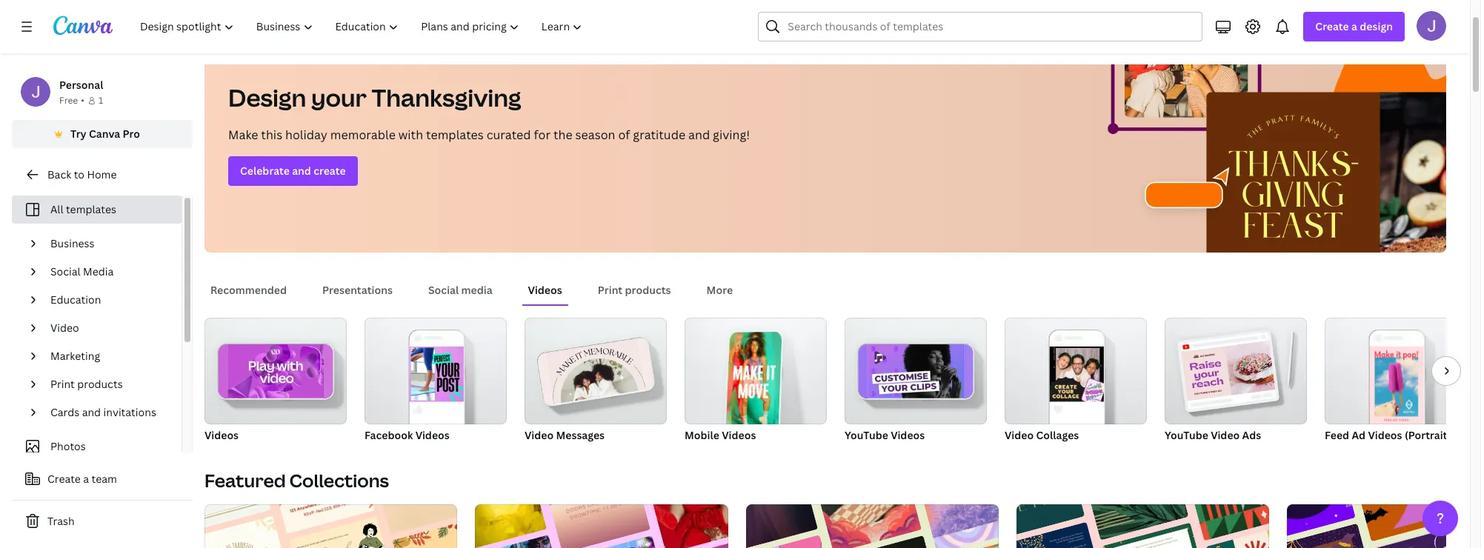 Task type: locate. For each thing, give the bounding box(es) containing it.
products up cards and invitations on the bottom left of page
[[77, 377, 123, 391]]

youtube video image
[[845, 318, 987, 425], [868, 345, 964, 399]]

social down business
[[50, 265, 81, 279]]

videos inside 'feed ad videos (portrait)' link
[[1369, 428, 1403, 443]]

marketing
[[50, 349, 100, 363]]

print inside button
[[598, 283, 623, 297]]

feed ad video (portrait) image inside 'feed ad videos (portrait)' link
[[1370, 347, 1425, 425]]

1 horizontal spatial a
[[1352, 19, 1358, 33]]

templates right all
[[66, 202, 116, 216]]

0 horizontal spatial social
[[50, 265, 81, 279]]

1 vertical spatial create
[[47, 472, 81, 486]]

youtube video ad image up ads at the bottom right of the page
[[1165, 318, 1308, 425]]

1 vertical spatial a
[[83, 472, 89, 486]]

home
[[87, 168, 117, 182]]

1 horizontal spatial print
[[598, 283, 623, 297]]

0 vertical spatial products
[[625, 283, 671, 297]]

0 horizontal spatial create
[[47, 472, 81, 486]]

1 vertical spatial and
[[292, 164, 311, 178]]

all templates
[[50, 202, 116, 216]]

print products for print products link
[[50, 377, 123, 391]]

create inside dropdown button
[[1316, 19, 1350, 33]]

social for social media
[[50, 265, 81, 279]]

products for print products button
[[625, 283, 671, 297]]

0 horizontal spatial products
[[77, 377, 123, 391]]

templates down thanksgiving
[[426, 127, 484, 143]]

a
[[1352, 19, 1358, 33], [83, 472, 89, 486]]

video link
[[44, 314, 173, 342]]

youtube for youtube videos
[[845, 428, 889, 443]]

facebook
[[365, 428, 413, 443]]

1 horizontal spatial social
[[428, 283, 459, 297]]

presentations button
[[317, 276, 399, 305]]

facebook videos link
[[365, 318, 507, 445]]

2 youtube from the left
[[1165, 428, 1209, 443]]

celebrate
[[240, 164, 290, 178]]

0 horizontal spatial print products
[[50, 377, 123, 391]]

video collages link
[[1005, 318, 1147, 445]]

presentations
[[322, 283, 393, 297]]

social
[[50, 265, 81, 279], [428, 283, 459, 297]]

0 vertical spatial print
[[598, 283, 623, 297]]

and left giving!
[[689, 127, 710, 143]]

products left more
[[625, 283, 671, 297]]

1 horizontal spatial print products
[[598, 283, 671, 297]]

0 vertical spatial social
[[50, 265, 81, 279]]

print for print products link
[[50, 377, 75, 391]]

video for video
[[50, 321, 79, 335]]

video collage image
[[1005, 318, 1147, 425], [1050, 347, 1104, 402]]

curated
[[487, 127, 531, 143]]

media
[[83, 265, 114, 279]]

None search field
[[759, 12, 1203, 42]]

featured collections
[[205, 468, 389, 493]]

video message image inside 'link'
[[546, 339, 646, 405]]

a for design
[[1352, 19, 1358, 33]]

recommended
[[211, 283, 287, 297]]

videos
[[528, 283, 562, 297], [205, 428, 239, 443], [416, 428, 450, 443], [722, 428, 756, 443], [891, 428, 925, 443], [1369, 428, 1403, 443]]

print products
[[598, 283, 671, 297], [50, 377, 123, 391]]

celebrate and create link
[[228, 156, 358, 186]]

0 horizontal spatial and
[[82, 405, 101, 420]]

memorable
[[330, 127, 396, 143]]

make
[[228, 127, 258, 143]]

pro
[[123, 127, 140, 141]]

0 vertical spatial create
[[1316, 19, 1350, 33]]

create down photos in the left bottom of the page
[[47, 472, 81, 486]]

1 vertical spatial social
[[428, 283, 459, 297]]

0 vertical spatial a
[[1352, 19, 1358, 33]]

1 vertical spatial print products
[[50, 377, 123, 391]]

youtube video ads
[[1165, 428, 1262, 443]]

holiday
[[285, 127, 328, 143]]

facebook video image
[[365, 318, 507, 425], [410, 347, 464, 402]]

templates
[[426, 127, 484, 143], [66, 202, 116, 216]]

create
[[1316, 19, 1350, 33], [47, 472, 81, 486]]

video left collages
[[1005, 428, 1034, 443]]

a inside dropdown button
[[1352, 19, 1358, 33]]

ads
[[1243, 428, 1262, 443]]

feed ad video (portrait) image
[[1325, 318, 1468, 425], [1370, 347, 1425, 425]]

create inside "button"
[[47, 472, 81, 486]]

2 vertical spatial and
[[82, 405, 101, 420]]

0 vertical spatial templates
[[426, 127, 484, 143]]

0 horizontal spatial a
[[83, 472, 89, 486]]

cards and invitations link
[[44, 399, 173, 427]]

1 horizontal spatial create
[[1316, 19, 1350, 33]]

video messages
[[525, 428, 605, 443]]

0 vertical spatial and
[[689, 127, 710, 143]]

a left team
[[83, 472, 89, 486]]

print for print products button
[[598, 283, 623, 297]]

business link
[[44, 230, 173, 258]]

try canva pro
[[70, 127, 140, 141]]

and left create
[[292, 164, 311, 178]]

products inside button
[[625, 283, 671, 297]]

youtube videos link
[[845, 318, 987, 445]]

back to home link
[[12, 160, 193, 190]]

mobile videos link
[[685, 318, 827, 445]]

mobile
[[685, 428, 720, 443]]

mobile video image
[[685, 318, 827, 425], [726, 332, 783, 433]]

business
[[50, 236, 95, 251]]

print up cards on the bottom left
[[50, 377, 75, 391]]

videos button
[[522, 276, 568, 305]]

with
[[399, 127, 423, 143]]

create left design on the top of the page
[[1316, 19, 1350, 33]]

media
[[461, 283, 493, 297]]

1 vertical spatial products
[[77, 377, 123, 391]]

video message image
[[525, 318, 667, 425], [546, 339, 646, 405]]

create for create a team
[[47, 472, 81, 486]]

feed
[[1325, 428, 1350, 443]]

0 vertical spatial print products
[[598, 283, 671, 297]]

videos inside facebook videos link
[[416, 428, 450, 443]]

mobile video image right mobile
[[726, 332, 783, 433]]

video up marketing
[[50, 321, 79, 335]]

0 horizontal spatial templates
[[66, 202, 116, 216]]

1 horizontal spatial youtube
[[1165, 428, 1209, 443]]

1 horizontal spatial and
[[292, 164, 311, 178]]

social media button
[[422, 276, 499, 305]]

0 horizontal spatial print
[[50, 377, 75, 391]]

create a team button
[[12, 465, 193, 494]]

video inside 'link'
[[525, 428, 554, 443]]

print products inside print products link
[[50, 377, 123, 391]]

cards
[[50, 405, 79, 420]]

2 horizontal spatial and
[[689, 127, 710, 143]]

and right cards on the bottom left
[[82, 405, 101, 420]]

social left media
[[428, 283, 459, 297]]

a inside "button"
[[83, 472, 89, 486]]

print products for print products button
[[598, 283, 671, 297]]

1 vertical spatial print
[[50, 377, 75, 391]]

1 youtube from the left
[[845, 428, 889, 443]]

video image
[[205, 318, 347, 425], [228, 345, 324, 399]]

print products inside print products button
[[598, 283, 671, 297]]

mobile video image up "mobile videos"
[[685, 318, 827, 425]]

video left messages
[[525, 428, 554, 443]]

video for video collages
[[1005, 428, 1034, 443]]

1 horizontal spatial products
[[625, 283, 671, 297]]

social inside button
[[428, 283, 459, 297]]

try canva pro button
[[12, 120, 193, 148]]

products
[[625, 283, 671, 297], [77, 377, 123, 391]]

print right the videos "button" at the left
[[598, 283, 623, 297]]

jacob simon image
[[1417, 11, 1447, 41]]

youtube video ad image
[[1165, 318, 1308, 425], [1182, 341, 1276, 402]]

and for cards and invitations
[[82, 405, 101, 420]]

0 horizontal spatial youtube
[[845, 428, 889, 443]]

a left design on the top of the page
[[1352, 19, 1358, 33]]

design your thanksgiving image
[[1091, 16, 1447, 253]]



Task type: vqa. For each thing, say whether or not it's contained in the screenshot.
Larana, Inc.
no



Task type: describe. For each thing, give the bounding box(es) containing it.
videos inside mobile videos link
[[722, 428, 756, 443]]

design
[[1360, 19, 1394, 33]]

create a design
[[1316, 19, 1394, 33]]

(portrait)
[[1405, 428, 1452, 443]]

try
[[70, 127, 86, 141]]

social media link
[[44, 258, 173, 286]]

youtube for youtube video ads
[[1165, 428, 1209, 443]]

the
[[554, 127, 573, 143]]

design
[[228, 82, 306, 113]]

this
[[261, 127, 282, 143]]

gratitude
[[633, 127, 686, 143]]

of
[[618, 127, 630, 143]]

Search search field
[[788, 13, 1194, 41]]

to
[[74, 168, 84, 182]]

feed ad videos (portrait)
[[1325, 428, 1452, 443]]

more button
[[701, 276, 739, 305]]

personal
[[59, 78, 103, 92]]

design your thanksgiving
[[228, 82, 522, 113]]

back to home
[[47, 168, 117, 182]]

•
[[81, 94, 84, 107]]

video messages link
[[525, 318, 667, 445]]

videos inside youtube videos link
[[891, 428, 925, 443]]

more
[[707, 283, 733, 297]]

facebook videos
[[365, 428, 450, 443]]

video left ads at the bottom right of the page
[[1211, 428, 1240, 443]]

marketing link
[[44, 342, 173, 371]]

canva
[[89, 127, 120, 141]]

social media
[[428, 283, 493, 297]]

video collages
[[1005, 428, 1079, 443]]

collages
[[1037, 428, 1079, 443]]

cards and invitations
[[50, 405, 156, 420]]

a for team
[[83, 472, 89, 486]]

team
[[92, 472, 117, 486]]

celebrate and create
[[240, 164, 346, 178]]

create a team
[[47, 472, 117, 486]]

youtube video ads link
[[1165, 318, 1308, 445]]

season
[[576, 127, 616, 143]]

featured
[[205, 468, 286, 493]]

recommended button
[[205, 276, 293, 305]]

messages
[[556, 428, 605, 443]]

free
[[59, 94, 78, 107]]

video for video messages
[[525, 428, 554, 443]]

1 vertical spatial templates
[[66, 202, 116, 216]]

your
[[311, 82, 367, 113]]

trash
[[47, 514, 75, 529]]

all
[[50, 202, 63, 216]]

top level navigation element
[[130, 12, 596, 42]]

education link
[[44, 286, 173, 314]]

print products button
[[592, 276, 677, 305]]

print products link
[[44, 371, 173, 399]]

back
[[47, 168, 71, 182]]

giving!
[[713, 127, 750, 143]]

create for create a design
[[1316, 19, 1350, 33]]

products for print products link
[[77, 377, 123, 391]]

thanksgiving
[[372, 82, 522, 113]]

free •
[[59, 94, 84, 107]]

feed ad videos (portrait) link
[[1325, 318, 1468, 445]]

invitations
[[103, 405, 156, 420]]

trash link
[[12, 507, 193, 537]]

education
[[50, 293, 101, 307]]

videos inside the videos "button"
[[528, 283, 562, 297]]

youtube video ad image up youtube video ads
[[1182, 341, 1276, 402]]

and for celebrate and create
[[292, 164, 311, 178]]

photos
[[50, 440, 86, 454]]

videos link
[[205, 318, 347, 445]]

create a design button
[[1304, 12, 1405, 42]]

social media
[[50, 265, 114, 279]]

mobile videos
[[685, 428, 756, 443]]

social for social media
[[428, 283, 459, 297]]

for
[[534, 127, 551, 143]]

1 horizontal spatial templates
[[426, 127, 484, 143]]

make this holiday memorable with templates curated for the season of gratitude and giving!
[[228, 127, 750, 143]]

create
[[314, 164, 346, 178]]

ad
[[1352, 428, 1366, 443]]

videos inside videos link
[[205, 428, 239, 443]]

photos link
[[21, 433, 173, 461]]

youtube videos
[[845, 428, 925, 443]]

collections
[[289, 468, 389, 493]]

1
[[98, 94, 103, 107]]



